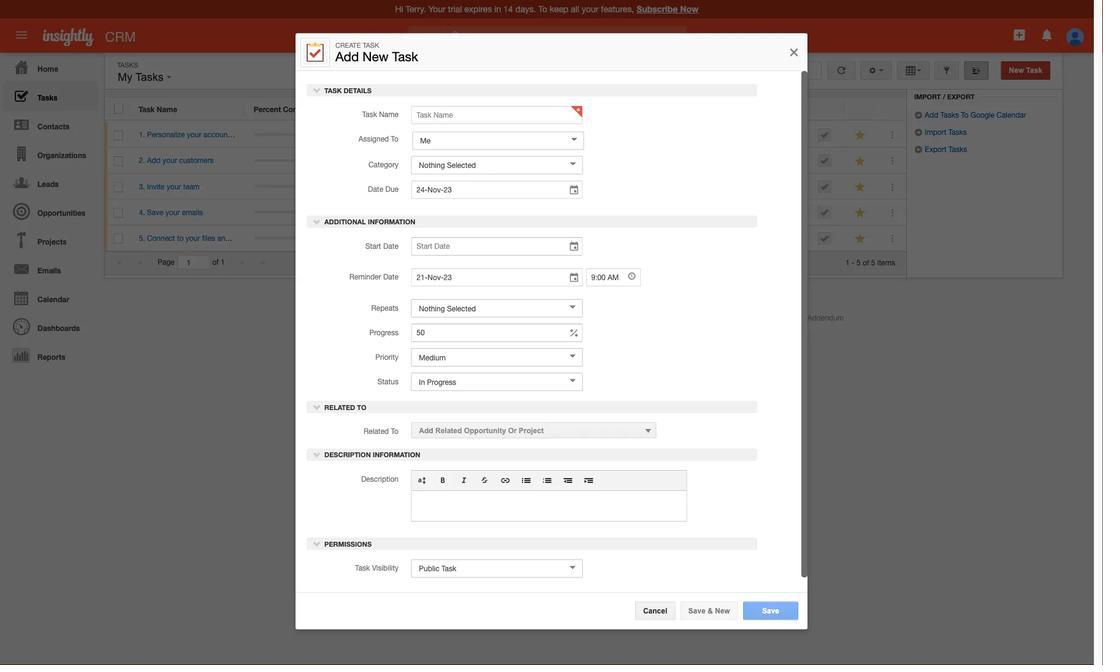 Task type: locate. For each thing, give the bounding box(es) containing it.
date field image for date due
[[569, 184, 580, 197]]

2 date field image from the top
[[569, 241, 580, 253]]

calendar
[[997, 110, 1027, 119], [37, 295, 69, 304]]

your left team
[[167, 182, 181, 191]]

row
[[105, 98, 906, 120], [105, 122, 907, 148], [105, 148, 907, 174], [105, 174, 907, 200], [105, 200, 907, 226], [105, 226, 907, 251]]

1 0% complete image from the top
[[254, 133, 327, 136]]

application
[[411, 470, 687, 522]]

time field image
[[628, 272, 636, 280]]

save right &
[[762, 607, 780, 615]]

1 following image from the top
[[855, 155, 866, 167]]

calendar right google
[[997, 110, 1027, 119]]

0 vertical spatial chevron down image
[[313, 217, 321, 226]]

0 horizontal spatial related
[[324, 403, 355, 411]]

Search all data.... text field
[[445, 26, 687, 48]]

column header
[[765, 98, 786, 120], [786, 98, 808, 120]]

create
[[335, 41, 361, 49]]

1 vertical spatial calendar
[[37, 295, 69, 304]]

android
[[459, 313, 484, 322]]

export down "import tasks" link
[[925, 145, 947, 153]]

your right to
[[186, 234, 200, 242]]

new right create
[[363, 49, 389, 64]]

3 date field image from the top
[[569, 272, 580, 284]]

4 0% complete image from the top
[[254, 211, 327, 214]]

files
[[202, 234, 215, 242]]

tasks inside navigation
[[37, 93, 57, 102]]

column header down search this list... text box
[[765, 98, 786, 120]]

tasks down 'add tasks to google calendar' link on the top right
[[949, 128, 967, 136]]

Task Name text field
[[411, 106, 583, 124]]

tasks my tasks
[[117, 61, 167, 83]]

1 horizontal spatial 5
[[871, 258, 876, 267]]

1 vertical spatial chevron down image
[[313, 403, 321, 411]]

due
[[479, 105, 494, 113], [385, 185, 399, 193]]

1 of from the left
[[212, 258, 219, 267]]

api link
[[424, 313, 436, 322]]

1 1 from the left
[[221, 258, 225, 267]]

0 horizontal spatial export
[[925, 145, 947, 153]]

app up progress "text box"
[[486, 313, 500, 322]]

save inside row
[[147, 208, 163, 217]]

following image for 1. personalize your account
[[855, 129, 866, 141]]

row group
[[105, 122, 907, 251]]

date due inside add new task dialog
[[368, 185, 399, 193]]

1 vertical spatial chevron down image
[[313, 450, 321, 459]]

1 horizontal spatial new
[[715, 607, 730, 615]]

new right 'show sidebar' image
[[1009, 66, 1024, 75]]

google
[[971, 110, 995, 119]]

None checkbox
[[114, 104, 123, 114], [114, 156, 123, 166], [114, 208, 123, 218], [114, 234, 123, 244], [114, 104, 123, 114], [114, 156, 123, 166], [114, 208, 123, 218], [114, 234, 123, 244]]

0 horizontal spatial task name
[[139, 105, 177, 113]]

1 vertical spatial new
[[1009, 66, 1024, 75]]

2 5 from the left
[[871, 258, 876, 267]]

import
[[914, 93, 941, 101], [925, 128, 947, 136]]

0% complete image for 2. add your customers
[[254, 159, 327, 162]]

crm
[[105, 29, 136, 44]]

priority
[[376, 352, 399, 361]]

0 horizontal spatial 1
[[221, 258, 225, 267]]

description
[[324, 451, 371, 459], [361, 475, 399, 483]]

1 vertical spatial date field image
[[569, 241, 580, 253]]

task left visibility
[[355, 564, 370, 573]]

export down the bin at the top of page
[[947, 93, 975, 101]]

2 following image from the top
[[855, 233, 866, 245]]

import up export tasks link
[[925, 128, 947, 136]]

toolbar
[[412, 471, 687, 491]]

opportunity
[[464, 427, 506, 435]]

category
[[369, 160, 399, 169]]

2 vertical spatial following image
[[855, 207, 866, 219]]

1 chevron down image from the top
[[313, 86, 321, 94]]

percent field image
[[569, 327, 580, 340]]

tasks up contacts "link"
[[37, 93, 57, 102]]

5 left items
[[871, 258, 876, 267]]

and
[[217, 234, 230, 242]]

all link
[[408, 26, 445, 48]]

1 following image from the top
[[855, 129, 866, 141]]

calendar up dashboards link
[[37, 295, 69, 304]]

/
[[943, 93, 946, 101]]

0 vertical spatial description
[[324, 451, 371, 459]]

support
[[358, 313, 385, 322]]

add related opportunity or project link
[[411, 423, 656, 439]]

5 row from the top
[[105, 200, 907, 226]]

task left owner
[[544, 105, 560, 113]]

additional
[[324, 218, 366, 226]]

task up 1.
[[139, 105, 155, 113]]

information for description information
[[373, 451, 420, 459]]

None checkbox
[[114, 131, 123, 140], [114, 182, 123, 192], [114, 131, 123, 140], [114, 182, 123, 192]]

api
[[424, 313, 436, 322]]

add up task details
[[335, 49, 359, 64]]

6 row from the top
[[105, 226, 907, 251]]

information
[[368, 218, 416, 226], [373, 451, 420, 459]]

2 chevron down image from the top
[[313, 403, 321, 411]]

status
[[378, 377, 399, 386]]

navigation
[[0, 53, 98, 370]]

1 horizontal spatial date due
[[461, 105, 494, 113]]

1 horizontal spatial calendar
[[997, 110, 1027, 119]]

0 horizontal spatial date due
[[368, 185, 399, 193]]

app right iphone
[[601, 313, 614, 322]]

0 vertical spatial new
[[363, 49, 389, 64]]

task name
[[139, 105, 177, 113], [362, 110, 399, 119]]

5 right -
[[857, 258, 861, 267]]

2 row from the top
[[105, 122, 907, 148]]

2 horizontal spatial save
[[762, 607, 780, 615]]

data processing addendum link
[[752, 313, 844, 322]]

0 vertical spatial date due
[[461, 105, 494, 113]]

reports
[[37, 353, 65, 361]]

notifications image
[[1040, 28, 1055, 42]]

chevron down image left "permissions"
[[313, 540, 321, 548]]

add
[[335, 49, 359, 64], [925, 110, 939, 119], [147, 156, 161, 165], [419, 427, 433, 435]]

1 horizontal spatial due
[[479, 105, 494, 113]]

1 vertical spatial following image
[[855, 233, 866, 245]]

recycle
[[927, 78, 959, 86]]

date field image
[[569, 184, 580, 197], [569, 241, 580, 253], [569, 272, 580, 284]]

1
[[221, 258, 225, 267], [846, 258, 850, 267]]

row containing 5. connect to your files and apps
[[105, 226, 907, 251]]

5 0% complete image from the top
[[254, 237, 327, 239]]

percent complete indicator responsible user
[[254, 105, 408, 113]]

customers
[[179, 156, 214, 165]]

assigned
[[359, 135, 389, 143]]

not started cell
[[650, 200, 765, 226]]

organizations link
[[3, 139, 98, 168]]

your for account
[[187, 130, 201, 139]]

tasks right the my at left
[[135, 71, 164, 83]]

emails
[[182, 208, 203, 217]]

navigation containing home
[[0, 53, 98, 370]]

0 vertical spatial date field image
[[569, 184, 580, 197]]

0 vertical spatial calendar
[[997, 110, 1027, 119]]

name up assigned to
[[379, 110, 399, 119]]

home
[[37, 64, 58, 73]]

android app
[[459, 313, 500, 322]]

0% complete image for 1. personalize your account
[[254, 133, 327, 136]]

1 horizontal spatial save
[[689, 607, 706, 615]]

0 vertical spatial export
[[947, 93, 975, 101]]

task name inside add new task dialog
[[362, 110, 399, 119]]

column header down close icon
[[786, 98, 808, 120]]

1 horizontal spatial of
[[863, 258, 869, 267]]

your for customers
[[163, 156, 177, 165]]

save right 4.
[[147, 208, 163, 217]]

following image for 4. save your emails
[[855, 207, 866, 219]]

opportunities
[[37, 209, 85, 217]]

0 vertical spatial due
[[479, 105, 494, 113]]

1 left -
[[846, 258, 850, 267]]

save for save & new
[[689, 607, 706, 615]]

1 date field image from the top
[[569, 184, 580, 197]]

of right -
[[863, 258, 869, 267]]

3. invite your team
[[139, 182, 200, 191]]

home link
[[3, 53, 98, 82]]

import for import tasks
[[925, 128, 947, 136]]

1 vertical spatial information
[[373, 451, 420, 459]]

0 vertical spatial following image
[[855, 129, 866, 141]]

add new task dialog
[[296, 33, 808, 630]]

name inside row
[[157, 105, 177, 113]]

0 vertical spatial following image
[[855, 155, 866, 167]]

terry turtle link
[[346, 130, 382, 139], [544, 130, 580, 139], [346, 156, 382, 165], [544, 156, 580, 165], [346, 182, 382, 191], [544, 182, 580, 191], [346, 208, 382, 217], [544, 208, 580, 217], [544, 234, 580, 242]]

1 vertical spatial following image
[[855, 181, 866, 193]]

3 following image from the top
[[855, 207, 866, 219]]

1 vertical spatial due
[[385, 185, 399, 193]]

task right create
[[363, 41, 379, 49]]

chevron down image left "description information" at the left
[[313, 450, 321, 459]]

blog link
[[397, 313, 412, 322]]

3 row from the top
[[105, 148, 907, 174]]

chevron down image for description
[[313, 450, 321, 459]]

or
[[508, 427, 517, 435]]

1 vertical spatial import
[[925, 128, 947, 136]]

2 following image from the top
[[855, 181, 866, 193]]

2 vertical spatial new
[[715, 607, 730, 615]]

0 horizontal spatial new
[[363, 49, 389, 64]]

4. save your emails link
[[139, 208, 209, 217]]

import left /
[[914, 93, 941, 101]]

add related opportunity or project
[[419, 427, 544, 435]]

toolbar inside add new task dialog
[[412, 471, 687, 491]]

iphone app link
[[565, 313, 614, 322]]

terry turtle
[[346, 130, 382, 139], [544, 130, 580, 139], [346, 156, 382, 165], [544, 156, 580, 165], [346, 182, 382, 191], [544, 182, 580, 191], [346, 208, 382, 217], [544, 208, 580, 217], [544, 234, 580, 242]]

percent
[[254, 105, 281, 113]]

0 vertical spatial related to
[[323, 403, 366, 411]]

0 horizontal spatial of
[[212, 258, 219, 267]]

new right &
[[715, 607, 730, 615]]

following image
[[855, 155, 866, 167], [855, 233, 866, 245]]

customer support
[[324, 313, 385, 322]]

1 vertical spatial description
[[361, 475, 399, 483]]

description information
[[323, 451, 420, 459]]

cancel button
[[635, 602, 675, 620]]

1 row from the top
[[105, 98, 906, 120]]

new inside 'button'
[[715, 607, 730, 615]]

1 horizontal spatial 1
[[846, 258, 850, 267]]

your up 3. invite your team
[[163, 156, 177, 165]]

2 app from the left
[[601, 313, 614, 322]]

0 horizontal spatial save
[[147, 208, 163, 217]]

1 horizontal spatial task name
[[362, 110, 399, 119]]

save left &
[[689, 607, 706, 615]]

tasks link
[[3, 82, 98, 110]]

3 0% complete image from the top
[[254, 185, 327, 188]]

1 vertical spatial date due
[[368, 185, 399, 193]]

of down "files"
[[212, 258, 219, 267]]

save for save 'button'
[[762, 607, 780, 615]]

Date Due text field
[[411, 181, 583, 199]]

0 vertical spatial information
[[368, 218, 416, 226]]

chevron down image left additional
[[313, 217, 321, 226]]

1. personalize your account
[[139, 130, 230, 139]]

reminder
[[349, 272, 381, 281]]

0 vertical spatial import
[[914, 93, 941, 101]]

following image
[[855, 129, 866, 141], [855, 181, 866, 193], [855, 207, 866, 219]]

row containing 3. invite your team
[[105, 174, 907, 200]]

0 horizontal spatial name
[[157, 105, 177, 113]]

chevron down image
[[313, 217, 321, 226], [313, 450, 321, 459], [313, 540, 321, 548]]

following image for 2. add your customers
[[855, 155, 866, 167]]

chevron down image
[[313, 86, 321, 94], [313, 403, 321, 411]]

3 chevron down image from the top
[[313, 540, 321, 548]]

None text field
[[586, 268, 641, 286]]

your left the 'emails'
[[165, 208, 180, 217]]

name inside add new task dialog
[[379, 110, 399, 119]]

task name up assigned to
[[362, 110, 399, 119]]

save & new
[[689, 607, 730, 615]]

opportunities link
[[3, 197, 98, 226]]

emails link
[[3, 255, 98, 283]]

complete
[[283, 105, 317, 113]]

add up "import tasks" link
[[925, 110, 939, 119]]

2 0% complete image from the top
[[254, 159, 327, 162]]

to
[[961, 110, 969, 119], [391, 135, 399, 143], [357, 403, 366, 411], [391, 427, 399, 436]]

1 app from the left
[[486, 313, 500, 322]]

terry
[[346, 130, 362, 139], [544, 130, 560, 139], [346, 156, 362, 165], [544, 156, 560, 165], [346, 182, 362, 191], [544, 182, 560, 191], [346, 208, 362, 217], [544, 208, 560, 217], [544, 234, 560, 242]]

name
[[157, 105, 177, 113], [379, 110, 399, 119]]

responsible
[[346, 105, 389, 113]]

2 vertical spatial date field image
[[569, 272, 580, 284]]

4 row from the top
[[105, 174, 907, 200]]

my tasks button
[[115, 68, 175, 86]]

1 - 5 of 5 items
[[846, 258, 895, 267]]

1 horizontal spatial app
[[601, 313, 614, 322]]

status press ctrl + space to group column header
[[650, 98, 765, 120]]

0 horizontal spatial 5
[[857, 258, 861, 267]]

related to
[[323, 403, 366, 411], [364, 427, 399, 436]]

add inside the create task add new task
[[335, 49, 359, 64]]

2 vertical spatial chevron down image
[[313, 540, 321, 548]]

following image for 3. invite your team
[[855, 181, 866, 193]]

your left the account
[[187, 130, 201, 139]]

task visibility
[[355, 564, 399, 573]]

0 horizontal spatial app
[[486, 313, 500, 322]]

import / export
[[914, 93, 975, 101]]

name up personalize
[[157, 105, 177, 113]]

1. personalize your account link
[[139, 130, 236, 139]]

task name up personalize
[[139, 105, 177, 113]]

add right '2.'
[[147, 156, 161, 165]]

3.
[[139, 182, 145, 191]]

0% complete image
[[254, 133, 327, 136], [254, 159, 327, 162], [254, 185, 327, 188], [254, 211, 327, 214], [254, 237, 327, 239]]

cell
[[452, 122, 535, 148], [650, 122, 765, 148], [765, 122, 787, 148], [787, 122, 808, 148], [808, 122, 845, 148], [452, 148, 535, 174], [650, 148, 765, 174], [765, 148, 787, 174], [787, 148, 808, 174], [808, 148, 845, 174], [452, 174, 535, 200], [650, 174, 765, 200], [765, 174, 787, 200], [787, 174, 808, 200], [808, 174, 845, 200], [452, 200, 535, 226], [765, 200, 787, 226], [787, 200, 808, 226], [808, 200, 845, 226], [337, 226, 452, 251], [452, 226, 535, 251], [650, 226, 765, 251], [765, 226, 787, 251], [787, 226, 808, 251], [808, 226, 845, 251]]

1 horizontal spatial name
[[379, 110, 399, 119]]

0 horizontal spatial due
[[385, 185, 399, 193]]

1 down and
[[221, 258, 225, 267]]

0 vertical spatial chevron down image
[[313, 86, 321, 94]]

task up assigned
[[362, 110, 377, 119]]

all
[[420, 32, 429, 42]]

chevron down image for related to
[[313, 403, 321, 411]]

export
[[947, 93, 975, 101], [925, 145, 947, 153]]

data processing addendum
[[752, 313, 844, 322]]

2 chevron down image from the top
[[313, 450, 321, 459]]

to
[[177, 234, 184, 242]]

new inside the create task add new task
[[363, 49, 389, 64]]

2 horizontal spatial new
[[1009, 66, 1024, 75]]



Task type: vqa. For each thing, say whether or not it's contained in the screenshot.
W for Whirlybird G550 - Oceanic Airlines - Mark Sakda
no



Task type: describe. For each thing, give the bounding box(es) containing it.
visibility
[[372, 564, 399, 573]]

indicator
[[319, 105, 351, 113]]

started
[[674, 208, 698, 217]]

export tasks link
[[914, 145, 967, 153]]

page
[[158, 258, 175, 267]]

create task add new task
[[335, 41, 418, 64]]

1 column header from the left
[[765, 98, 786, 120]]

save button
[[743, 602, 799, 620]]

refresh list image
[[836, 66, 848, 75]]

start
[[365, 241, 381, 250]]

Start Date text field
[[411, 237, 583, 255]]

iphone
[[576, 313, 599, 322]]

task name inside row
[[139, 105, 177, 113]]

export tasks
[[923, 145, 967, 153]]

chevron down image for task details
[[313, 86, 321, 94]]

cancel
[[643, 607, 667, 615]]

information for additional information
[[368, 218, 416, 226]]

5.
[[139, 234, 145, 242]]

new task link
[[1001, 61, 1051, 80]]

import tasks
[[923, 128, 967, 136]]

4.
[[139, 208, 145, 217]]

apps
[[232, 234, 248, 242]]

dashboards
[[37, 324, 80, 332]]

save & new button
[[681, 602, 738, 620]]

date inside row
[[461, 105, 477, 113]]

app for iphone app
[[601, 313, 614, 322]]

following image for 5. connect to your files and apps
[[855, 233, 866, 245]]

not
[[660, 208, 671, 217]]

reminder date
[[349, 272, 399, 281]]

account
[[203, 130, 230, 139]]

not started
[[660, 208, 698, 217]]

2. add your customers
[[139, 156, 214, 165]]

team
[[183, 182, 200, 191]]

row containing 4. save your emails
[[105, 200, 907, 226]]

row group containing 1. personalize your account
[[105, 122, 907, 251]]

5. connect to your files and apps
[[139, 234, 248, 242]]

android app link
[[448, 313, 500, 322]]

app for android app
[[486, 313, 500, 322]]

description for description information
[[324, 451, 371, 459]]

now
[[680, 4, 699, 14]]

row containing 1. personalize your account
[[105, 122, 907, 148]]

date due inside row
[[461, 105, 494, 113]]

description for description
[[361, 475, 399, 483]]

&
[[708, 607, 713, 615]]

tasks up the my at left
[[117, 61, 138, 69]]

1.
[[139, 130, 145, 139]]

import for import / export
[[914, 93, 941, 101]]

start date
[[365, 241, 399, 250]]

row containing task name
[[105, 98, 906, 120]]

5. connect to your files and apps link
[[139, 234, 254, 242]]

owner
[[562, 105, 585, 113]]

subscribe now
[[637, 4, 699, 14]]

chevron down image for task visibility
[[313, 540, 321, 548]]

import tasks link
[[914, 128, 967, 136]]

invite
[[147, 182, 165, 191]]

connect
[[147, 234, 175, 242]]

4. save your emails
[[139, 208, 203, 217]]

due inside add new task dialog
[[385, 185, 399, 193]]

-
[[852, 258, 855, 267]]

application inside add new task dialog
[[411, 470, 687, 522]]

task up indicator
[[324, 86, 342, 94]]

3. invite your team link
[[139, 182, 206, 191]]

repeats
[[371, 303, 399, 312]]

0% complete image for 3. invite your team
[[254, 185, 327, 188]]

addendum
[[808, 313, 844, 322]]

task owner
[[544, 105, 585, 113]]

1 horizontal spatial export
[[947, 93, 975, 101]]

projects
[[37, 237, 67, 246]]

show sidebar image
[[972, 66, 981, 75]]

new task
[[1009, 66, 1043, 75]]

recycle bin
[[927, 78, 972, 86]]

projects link
[[3, 226, 98, 255]]

additional information
[[323, 218, 416, 226]]

2.
[[139, 156, 145, 165]]

subscribe now link
[[637, 4, 699, 14]]

2 horizontal spatial related
[[435, 427, 462, 435]]

leads link
[[3, 168, 98, 197]]

0 horizontal spatial calendar
[[37, 295, 69, 304]]

1 vertical spatial export
[[925, 145, 947, 153]]

your for emails
[[165, 208, 180, 217]]

Progress text field
[[411, 324, 583, 342]]

1 horizontal spatial related
[[364, 427, 389, 436]]

2 column header from the left
[[786, 98, 808, 120]]

project
[[519, 427, 544, 435]]

date field image for start date
[[569, 241, 580, 253]]

contacts
[[37, 122, 69, 131]]

subscribe
[[637, 4, 678, 14]]

recycle bin link
[[914, 78, 979, 88]]

blog
[[397, 313, 412, 322]]

progress
[[369, 328, 399, 336]]

row containing 2. add your customers
[[105, 148, 907, 174]]

add inside row
[[147, 156, 161, 165]]

2. add your customers link
[[139, 156, 220, 165]]

tasks up import tasks
[[941, 110, 959, 119]]

0% complete image for 4. save your emails
[[254, 211, 327, 214]]

your for team
[[167, 182, 181, 191]]

1 vertical spatial related to
[[364, 427, 399, 436]]

task details
[[323, 86, 372, 94]]

processing
[[769, 313, 806, 322]]

add tasks to google calendar
[[923, 110, 1027, 119]]

task down "notifications" image
[[1026, 66, 1043, 75]]

close image
[[788, 45, 800, 60]]

2 of from the left
[[863, 258, 869, 267]]

Reminder Date text field
[[411, 268, 583, 286]]

of 1
[[212, 258, 225, 267]]

bin
[[961, 78, 972, 86]]

details
[[344, 86, 372, 94]]

assigned to
[[359, 135, 399, 143]]

tasks down import tasks
[[949, 145, 967, 153]]

0% complete image for 5. connect to your files and apps
[[254, 237, 327, 239]]

2 1 from the left
[[846, 258, 850, 267]]

Search this list... text field
[[684, 61, 822, 80]]

reports link
[[3, 341, 98, 370]]

1 5 from the left
[[857, 258, 861, 267]]

display: grid image
[[905, 66, 917, 75]]

calendar link
[[3, 283, 98, 312]]

user
[[391, 105, 408, 113]]

add left opportunity
[[419, 427, 433, 435]]

1 chevron down image from the top
[[313, 217, 321, 226]]

iphone app
[[576, 313, 614, 322]]

task down all link
[[392, 49, 418, 64]]

data
[[752, 313, 767, 322]]



